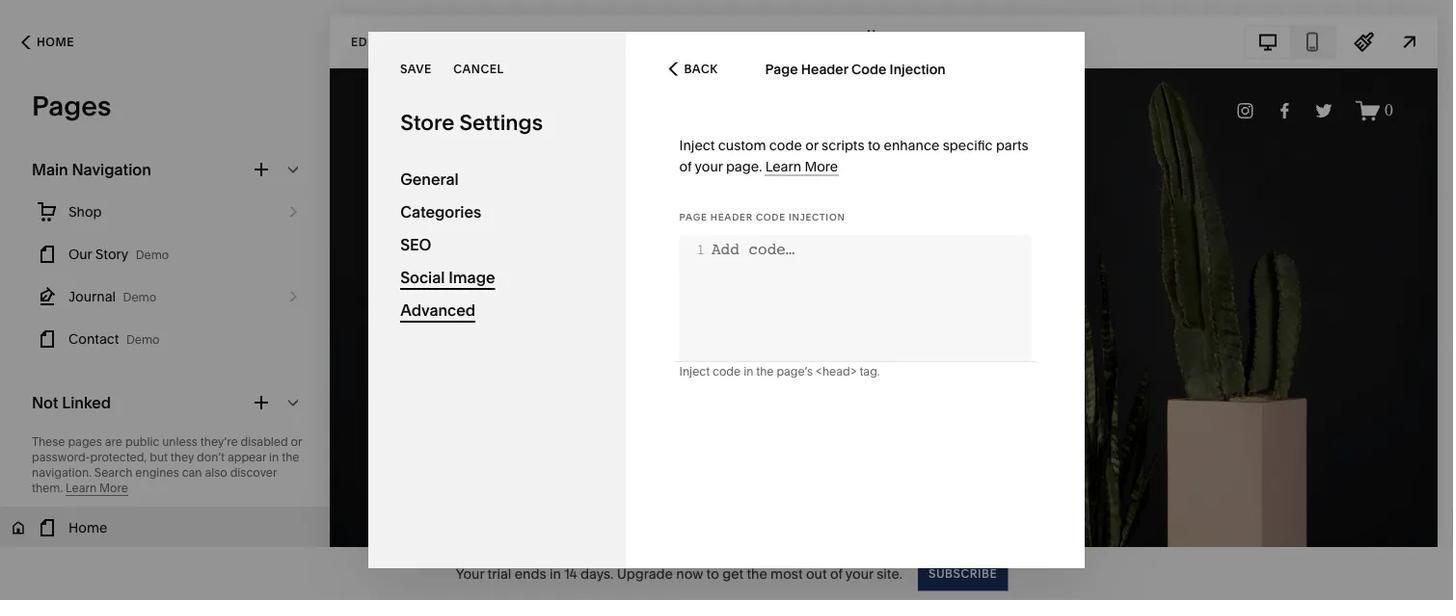 Task type: locate. For each thing, give the bounding box(es) containing it.
out
[[806, 566, 827, 583]]

categories link
[[400, 196, 595, 229]]

1 inject from the top
[[679, 137, 715, 154]]

1 horizontal spatial your
[[846, 566, 874, 583]]

1 vertical spatial learn
[[66, 482, 97, 496]]

they're
[[200, 435, 238, 449]]

story
[[95, 246, 128, 263]]

back button
[[663, 48, 724, 90]]

settings
[[460, 109, 543, 136]]

in left "page's"
[[744, 365, 754, 379]]

learn more down the "search"
[[66, 482, 128, 496]]

disabled
[[241, 435, 288, 449]]

injection up enhance
[[890, 61, 946, 77]]

custom
[[718, 137, 766, 154]]

save
[[400, 62, 432, 76]]

1 horizontal spatial learn more
[[765, 159, 838, 175]]

image
[[449, 268, 495, 287]]

1 vertical spatial demo
[[123, 291, 156, 305]]

0 vertical spatial of
[[679, 159, 692, 175]]

0 vertical spatial learn more
[[765, 159, 838, 175]]

store settings dialog
[[369, 32, 1085, 569]]

2 horizontal spatial in
[[744, 365, 754, 379]]

0 vertical spatial more
[[805, 159, 838, 175]]

1 horizontal spatial page
[[765, 61, 798, 77]]

1 horizontal spatial injection
[[890, 61, 946, 77]]

demo inside journal demo
[[123, 291, 156, 305]]

code
[[852, 61, 887, 77], [756, 211, 786, 223]]

1 vertical spatial in
[[269, 451, 279, 465]]

protected,
[[90, 451, 147, 465]]

page up 1
[[679, 211, 708, 223]]

code left "page's"
[[713, 365, 741, 379]]

0 vertical spatial or
[[806, 137, 819, 154]]

demo right 'journal'
[[123, 291, 156, 305]]

1 home button from the top
[[0, 21, 95, 64]]

home
[[867, 27, 901, 41], [37, 35, 74, 49], [68, 520, 107, 537]]

in inside these pages are public unless they're disabled or password-protected, but they don't appear in the navigation. search engines can also discover them.
[[269, 451, 279, 465]]

to
[[868, 137, 881, 154], [707, 566, 719, 583]]

0 horizontal spatial header
[[711, 211, 753, 223]]

or inside these pages are public unless they're disabled or password-protected, but they don't appear in the navigation. search engines can also discover them.
[[291, 435, 302, 449]]

0 horizontal spatial to
[[707, 566, 719, 583]]

injection down the inject custom code or scripts to enhance specific parts of your page.
[[789, 211, 845, 223]]

0 vertical spatial to
[[868, 137, 881, 154]]

in
[[744, 365, 754, 379], [269, 451, 279, 465], [550, 566, 561, 583]]

most
[[771, 566, 803, 583]]

trial
[[488, 566, 511, 583]]

of
[[679, 159, 692, 175], [830, 566, 843, 583]]

1 vertical spatial inject
[[679, 365, 710, 379]]

demo right story
[[136, 248, 169, 262]]

0 horizontal spatial in
[[269, 451, 279, 465]]

inject
[[679, 137, 715, 154], [679, 365, 710, 379]]

0 horizontal spatial learn more link
[[66, 482, 128, 497]]

page header code injection up scripts
[[765, 61, 946, 77]]

general link
[[400, 163, 595, 196]]

0 vertical spatial code
[[769, 137, 802, 154]]

1 horizontal spatial in
[[550, 566, 561, 583]]

1 horizontal spatial to
[[868, 137, 881, 154]]

learn more link
[[765, 159, 838, 176], [66, 482, 128, 497]]

1 vertical spatial code
[[756, 211, 786, 223]]

demo inside the contact demo
[[126, 333, 160, 347]]

1 horizontal spatial code
[[852, 61, 887, 77]]

the
[[756, 365, 774, 379], [282, 451, 299, 465], [747, 566, 767, 583]]

2 home button from the top
[[0, 507, 330, 550]]

ends
[[515, 566, 546, 583]]

1 vertical spatial or
[[291, 435, 302, 449]]

your left site.
[[846, 566, 874, 583]]

upgrade
[[617, 566, 673, 583]]

0 vertical spatial page header code injection
[[765, 61, 946, 77]]

learn more link for are
[[66, 482, 128, 497]]

cancel
[[453, 62, 504, 76]]

main navigation
[[32, 160, 151, 179]]

0 vertical spatial injection
[[890, 61, 946, 77]]

your inside the inject custom code or scripts to enhance specific parts of your page.
[[695, 159, 723, 175]]

1 horizontal spatial learn
[[765, 159, 802, 175]]

page right back
[[765, 61, 798, 77]]

code up scripts
[[852, 61, 887, 77]]

tag.
[[860, 365, 880, 379]]

2 vertical spatial demo
[[126, 333, 160, 347]]

1 horizontal spatial more
[[805, 159, 838, 175]]

general
[[400, 170, 459, 189]]

0 vertical spatial the
[[756, 365, 774, 379]]

0 horizontal spatial learn more
[[66, 482, 128, 496]]

0 vertical spatial inject
[[679, 137, 715, 154]]

days.
[[580, 566, 614, 583]]

more down scripts
[[805, 159, 838, 175]]

code inside the inject custom code or scripts to enhance specific parts of your page.
[[769, 137, 802, 154]]

0 horizontal spatial injection
[[789, 211, 845, 223]]

0 vertical spatial learn more link
[[765, 159, 838, 176]]

learn more inside store settings dialog
[[765, 159, 838, 175]]

0 horizontal spatial code
[[756, 211, 786, 223]]

in down disabled
[[269, 451, 279, 465]]

header
[[801, 61, 848, 77], [711, 211, 753, 223]]

page header code injection down page. at the top
[[679, 211, 845, 223]]

demo
[[136, 248, 169, 262], [123, 291, 156, 305], [126, 333, 160, 347]]

add a new page to the "main navigation" group image
[[251, 159, 272, 180]]

demo right contact at the bottom left
[[126, 333, 160, 347]]

advanced
[[400, 301, 476, 320]]

home button up pages
[[0, 21, 95, 64]]

1 vertical spatial of
[[830, 566, 843, 583]]

scripts
[[822, 137, 865, 154]]

0 vertical spatial learn
[[765, 159, 802, 175]]

1 vertical spatial the
[[282, 451, 299, 465]]

1 horizontal spatial learn more link
[[765, 159, 838, 176]]

social image
[[400, 268, 495, 287]]

header up scripts
[[801, 61, 848, 77]]

of left page. at the top
[[679, 159, 692, 175]]

the left "page's"
[[756, 365, 774, 379]]

learn
[[765, 159, 802, 175], [66, 482, 97, 496]]

learn more
[[765, 159, 838, 175], [66, 482, 128, 496]]

to right scripts
[[868, 137, 881, 154]]

to left "get"
[[707, 566, 719, 583]]

the right "get"
[[747, 566, 767, 583]]

home button
[[0, 21, 95, 64], [0, 507, 330, 550]]

1 horizontal spatial or
[[806, 137, 819, 154]]

header down page. at the top
[[711, 211, 753, 223]]

1 vertical spatial page
[[679, 211, 708, 223]]

code right custom
[[769, 137, 802, 154]]

or right disabled
[[291, 435, 302, 449]]

tab list
[[1246, 27, 1335, 57]]

learn more down scripts
[[765, 159, 838, 175]]

learn more link for code
[[765, 159, 838, 176]]

inject inside the inject custom code or scripts to enhance specific parts of your page.
[[679, 137, 715, 154]]

journal
[[68, 289, 116, 305]]

edit button
[[339, 24, 391, 60]]

pages
[[32, 90, 111, 122]]

contact demo
[[68, 331, 160, 348]]

our
[[68, 246, 92, 263]]

1 vertical spatial page header code injection
[[679, 211, 845, 223]]

1 horizontal spatial of
[[830, 566, 843, 583]]

page
[[765, 61, 798, 77], [679, 211, 708, 223]]

learn more link down the "search"
[[66, 482, 128, 497]]

shop button
[[0, 191, 330, 233]]

or left scripts
[[806, 137, 819, 154]]

1 vertical spatial learn more
[[66, 482, 128, 496]]

home button down engines on the left bottom of the page
[[0, 507, 330, 550]]

1
[[696, 242, 705, 258]]

or inside the inject custom code or scripts to enhance specific parts of your page.
[[806, 137, 819, 154]]

of inside the inject custom code or scripts to enhance specific parts of your page.
[[679, 159, 692, 175]]

0 vertical spatial in
[[744, 365, 754, 379]]

advanced link
[[400, 294, 595, 327]]

0 horizontal spatial of
[[679, 159, 692, 175]]

your left page. at the top
[[695, 159, 723, 175]]

1 vertical spatial home button
[[0, 507, 330, 550]]

1 horizontal spatial code
[[769, 137, 802, 154]]

your
[[695, 159, 723, 175], [846, 566, 874, 583]]

1 horizontal spatial header
[[801, 61, 848, 77]]

injection
[[890, 61, 946, 77], [789, 211, 845, 223]]

page header code injection
[[765, 61, 946, 77], [679, 211, 845, 223]]

0 horizontal spatial your
[[695, 159, 723, 175]]

the down disabled
[[282, 451, 299, 465]]

more down the "search"
[[99, 482, 128, 496]]

more
[[805, 159, 838, 175], [99, 482, 128, 496]]

0 horizontal spatial or
[[291, 435, 302, 449]]

search
[[94, 466, 133, 480]]

don't
[[197, 451, 225, 465]]

1 vertical spatial header
[[711, 211, 753, 223]]

navigation
[[72, 160, 151, 179]]

inject for inject code in the page's <head> tag.
[[679, 365, 710, 379]]

learn right page. at the top
[[765, 159, 802, 175]]

code
[[769, 137, 802, 154], [713, 365, 741, 379]]

now
[[676, 566, 703, 583]]

or
[[806, 137, 819, 154], [291, 435, 302, 449]]

store
[[400, 109, 455, 136]]

0 vertical spatial your
[[695, 159, 723, 175]]

learn more link down scripts
[[765, 159, 838, 176]]

1 vertical spatial code
[[713, 365, 741, 379]]

inject custom code or scripts to enhance specific parts of your page.
[[679, 137, 1029, 175]]

2 inject from the top
[[679, 365, 710, 379]]

code down page. at the top
[[756, 211, 786, 223]]

in left the 14
[[550, 566, 561, 583]]

0 vertical spatial demo
[[136, 248, 169, 262]]

0 vertical spatial home button
[[0, 21, 95, 64]]

<head>
[[816, 365, 857, 379]]

of right out
[[830, 566, 843, 583]]

learn down navigation.
[[66, 482, 97, 496]]

1 vertical spatial more
[[99, 482, 128, 496]]

1 vertical spatial learn more link
[[66, 482, 128, 497]]

demo for contact
[[126, 333, 160, 347]]

cancel button
[[453, 52, 504, 86]]

enhance
[[884, 137, 940, 154]]

not linked
[[32, 393, 111, 412]]



Task type: describe. For each thing, give the bounding box(es) containing it.
store settings
[[400, 109, 543, 136]]

also
[[205, 466, 227, 480]]

1 vertical spatial your
[[846, 566, 874, 583]]

these pages are public unless they're disabled or password-protected, but they don't appear in the navigation. search engines can also discover them.
[[32, 435, 302, 496]]

contact
[[68, 331, 119, 348]]

2 vertical spatial the
[[747, 566, 767, 583]]

in inside store settings dialog
[[744, 365, 754, 379]]

navigation.
[[32, 466, 92, 480]]

0 vertical spatial page
[[765, 61, 798, 77]]

them.
[[32, 482, 63, 496]]

social
[[400, 268, 445, 287]]

social image link
[[400, 261, 595, 294]]

1 vertical spatial injection
[[789, 211, 845, 223]]

can
[[182, 466, 202, 480]]

password-
[[32, 451, 90, 465]]

journal demo
[[68, 289, 156, 305]]

seo
[[400, 235, 431, 254]]

demo inside the our story demo
[[136, 248, 169, 262]]

add a new page to the "not linked" navigation group image
[[251, 393, 272, 414]]

0 horizontal spatial learn
[[66, 482, 97, 496]]

our story demo
[[68, 246, 169, 263]]

inject for inject custom code or scripts to enhance specific parts of your page.
[[679, 137, 715, 154]]

seo link
[[400, 229, 595, 261]]

linked
[[62, 393, 111, 412]]

demo for journal
[[123, 291, 156, 305]]

more inside store settings dialog
[[805, 159, 838, 175]]

0 horizontal spatial more
[[99, 482, 128, 496]]

to inside the inject custom code or scripts to enhance specific parts of your page.
[[868, 137, 881, 154]]

page.
[[726, 159, 762, 175]]

are
[[105, 435, 123, 449]]

site.
[[877, 566, 903, 583]]

main
[[32, 160, 68, 179]]

parts
[[996, 137, 1029, 154]]

your trial ends in 14 days. upgrade now to get the most out of your site.
[[456, 566, 903, 583]]

these
[[32, 435, 65, 449]]

shop
[[68, 204, 102, 220]]

page's
[[777, 365, 813, 379]]

not
[[32, 393, 58, 412]]

learn inside store settings dialog
[[765, 159, 802, 175]]

0 horizontal spatial page
[[679, 211, 708, 223]]

0 vertical spatial header
[[801, 61, 848, 77]]

edit
[[351, 35, 379, 49]]

categories
[[400, 203, 482, 221]]

0 vertical spatial code
[[852, 61, 887, 77]]

your
[[456, 566, 484, 583]]

unless
[[162, 435, 198, 449]]

specific
[[943, 137, 993, 154]]

they
[[171, 451, 194, 465]]

1 vertical spatial to
[[707, 566, 719, 583]]

2 vertical spatial in
[[550, 566, 561, 583]]

save button
[[400, 52, 432, 86]]

inject code in the page's <head> tag.
[[679, 365, 880, 379]]

appear
[[228, 451, 266, 465]]

get
[[723, 566, 744, 583]]

14
[[564, 566, 577, 583]]

the inside store settings dialog
[[756, 365, 774, 379]]

back
[[684, 62, 718, 76]]

but
[[150, 451, 168, 465]]

engines
[[135, 466, 179, 480]]

public
[[125, 435, 159, 449]]

0 horizontal spatial code
[[713, 365, 741, 379]]

the inside these pages are public unless they're disabled or password-protected, but they don't appear in the navigation. search engines can also discover them.
[[282, 451, 299, 465]]

discover
[[230, 466, 277, 480]]

pages
[[68, 435, 102, 449]]



Task type: vqa. For each thing, say whether or not it's contained in the screenshot.
Header to the left
yes



